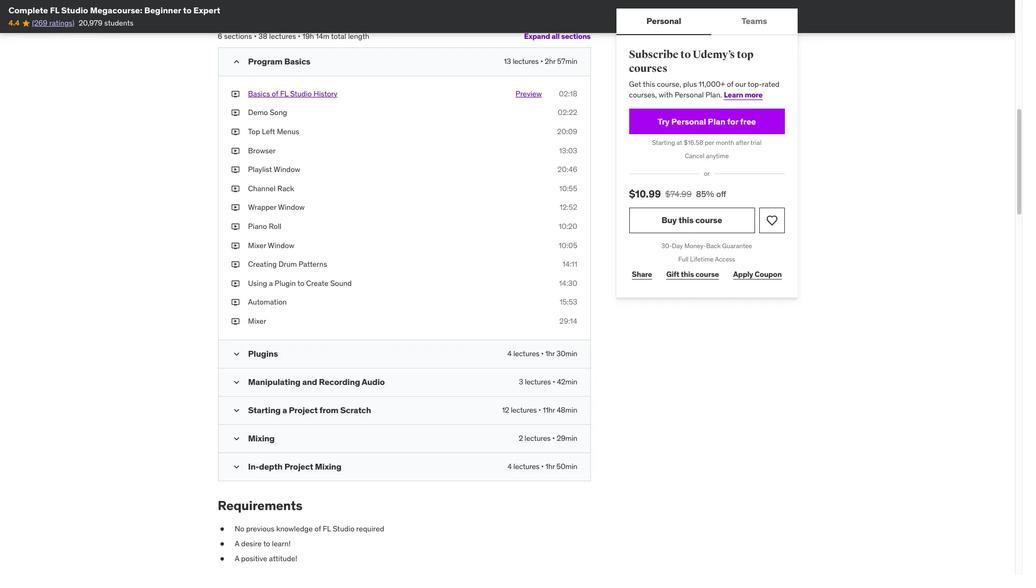 Task type: vqa. For each thing, say whether or not it's contained in the screenshot.


Task type: describe. For each thing, give the bounding box(es) containing it.
top
[[737, 48, 754, 61]]

personal inside get this course, plus 11,000+ of our top-rated courses, with personal plan.
[[675, 90, 704, 100]]

using a plugin to create sound
[[248, 279, 352, 288]]

trial
[[751, 139, 762, 147]]

basics of fl studio history button
[[248, 89, 337, 99]]

xsmall image for channel rack
[[231, 184, 240, 194]]

xsmall image for demo song
[[231, 108, 240, 118]]

all
[[552, 32, 560, 41]]

small image for starting a project from scratch
[[231, 405, 242, 416]]

lectures for mixing
[[525, 434, 551, 443]]

in-
[[248, 461, 259, 472]]

starting for starting at $16.58 per month after trial cancel anytime
[[652, 139, 675, 147]]

4 for plugins
[[507, 349, 512, 358]]

1 horizontal spatial of
[[314, 525, 321, 534]]

(269 ratings)
[[32, 18, 74, 28]]

try
[[658, 116, 670, 127]]

demo song
[[248, 108, 287, 117]]

mixer window
[[248, 241, 294, 250]]

small image for manipulating and recording audio
[[231, 377, 242, 388]]

course content
[[218, 1, 310, 18]]

• for starting a project from scratch
[[539, 405, 541, 415]]

lectures right 38 on the left of page
[[269, 31, 296, 41]]

lectures for plugins
[[513, 349, 539, 358]]

19h 14m
[[302, 31, 329, 41]]

0 vertical spatial fl
[[50, 5, 59, 15]]

1 sections from the left
[[224, 31, 252, 41]]

xsmall image for browser
[[231, 146, 240, 156]]

program basics
[[248, 56, 310, 67]]

teams
[[742, 16, 767, 26]]

plan
[[708, 116, 725, 127]]

mixer for mixer
[[248, 316, 266, 326]]

mixer for mixer window
[[248, 241, 266, 250]]

11,000+
[[699, 80, 725, 89]]

15:53
[[560, 298, 577, 307]]

wishlist image
[[765, 214, 778, 227]]

creating drum patterns
[[248, 260, 327, 269]]

0 horizontal spatial mixing
[[248, 433, 275, 444]]

tab list containing personal
[[616, 9, 797, 35]]

$10.99 $74.99 85% off
[[629, 187, 726, 200]]

sections inside dropdown button
[[561, 32, 591, 41]]

history
[[314, 89, 337, 98]]

apply coupon
[[733, 270, 782, 279]]

a positive attitude!
[[235, 554, 297, 564]]

for
[[727, 116, 738, 127]]

11hr
[[543, 405, 555, 415]]

10:55
[[559, 184, 577, 193]]

this for gift
[[681, 270, 694, 279]]

piano
[[248, 222, 267, 231]]

to inside the subscribe to udemy's top courses
[[680, 48, 691, 61]]

4 lectures • 1hr 30min
[[507, 349, 577, 358]]

back
[[706, 242, 721, 250]]

create
[[306, 279, 328, 288]]

using
[[248, 279, 267, 288]]

• for mixing
[[552, 434, 555, 443]]

small image for in-depth project mixing
[[231, 462, 242, 472]]

sound
[[330, 279, 352, 288]]

after
[[736, 139, 749, 147]]

attitude!
[[269, 554, 297, 564]]

2 vertical spatial fl
[[323, 525, 331, 534]]

subscribe to udemy's top courses
[[629, 48, 754, 75]]

lectures for program basics
[[513, 56, 539, 66]]

studio inside button
[[290, 89, 312, 98]]

$74.99
[[665, 189, 692, 199]]

this for buy
[[679, 215, 694, 226]]

14:11
[[562, 260, 577, 269]]

course for gift this course
[[696, 270, 719, 279]]

13 lectures • 2hr 57min
[[504, 56, 577, 66]]

menus
[[277, 127, 299, 136]]

42min
[[557, 377, 577, 387]]

ratings)
[[49, 18, 74, 28]]

gift this course link
[[663, 264, 722, 285]]

channel rack
[[248, 184, 294, 193]]

of inside get this course, plus 11,000+ of our top-rated courses, with personal plan.
[[727, 80, 733, 89]]

20,979
[[79, 18, 102, 28]]

starting for starting a project from scratch
[[248, 405, 281, 415]]

2
[[519, 434, 523, 443]]

38
[[258, 31, 267, 41]]

scratch
[[340, 405, 371, 415]]

14:30
[[559, 279, 577, 288]]

48min
[[557, 405, 577, 415]]

required
[[356, 525, 384, 534]]

top
[[248, 127, 260, 136]]

to left expert
[[183, 5, 192, 15]]

02:22
[[558, 108, 577, 117]]

small image for mixing
[[231, 434, 242, 444]]

content
[[263, 1, 310, 18]]

window for wrapper window
[[278, 203, 305, 212]]

3 lectures • 42min
[[519, 377, 577, 387]]

subscribe
[[629, 48, 678, 61]]

try personal plan for free
[[658, 116, 756, 127]]

3
[[519, 377, 523, 387]]

channel
[[248, 184, 276, 193]]

57min
[[557, 56, 577, 66]]

recording
[[319, 376, 360, 387]]

share button
[[629, 264, 655, 285]]

expand
[[524, 32, 550, 41]]

automation
[[248, 298, 287, 307]]

29min
[[557, 434, 577, 443]]

with
[[659, 90, 673, 100]]

xsmall image for mixer
[[231, 316, 240, 327]]

manipulating
[[248, 376, 300, 387]]

to right 'plugin'
[[297, 279, 304, 288]]

in-depth project mixing
[[248, 461, 342, 472]]

30-
[[661, 242, 672, 250]]

to left learn! at the bottom left of page
[[263, 539, 270, 549]]

1hr for in-depth project mixing
[[545, 462, 555, 471]]

personal inside button
[[646, 16, 681, 26]]

udemy's
[[693, 48, 735, 61]]

at
[[677, 139, 682, 147]]

cancel
[[685, 152, 705, 160]]

2 lectures • 29min
[[519, 434, 577, 443]]

xsmall image for using a plugin to create sound
[[231, 279, 240, 289]]

off
[[716, 189, 726, 199]]

12 lectures • 11hr 48min
[[502, 405, 577, 415]]

4 for in-depth project mixing
[[507, 462, 512, 471]]



Task type: locate. For each thing, give the bounding box(es) containing it.
no
[[235, 525, 244, 534]]

starting inside "starting at $16.58 per month after trial cancel anytime"
[[652, 139, 675, 147]]

a down manipulating
[[282, 405, 287, 415]]

1 horizontal spatial fl
[[280, 89, 288, 98]]

lectures right 3
[[525, 377, 551, 387]]

per
[[705, 139, 714, 147]]

courses,
[[629, 90, 657, 100]]

2hr
[[545, 56, 555, 66]]

4 small image from the top
[[231, 462, 242, 472]]

wrapper window
[[248, 203, 305, 212]]

studio left required
[[333, 525, 354, 534]]

1 vertical spatial basics
[[248, 89, 270, 98]]

2 sections from the left
[[561, 32, 591, 41]]

1 vertical spatial starting
[[248, 405, 281, 415]]

2 vertical spatial window
[[268, 241, 294, 250]]

• for plugins
[[541, 349, 544, 358]]

xsmall image
[[231, 89, 240, 99], [231, 127, 240, 137], [231, 146, 240, 156], [231, 165, 240, 175], [231, 184, 240, 194], [231, 203, 240, 213], [231, 222, 240, 232], [231, 241, 240, 251], [231, 279, 240, 289], [231, 298, 240, 308], [218, 539, 226, 550]]

• for program basics
[[540, 56, 543, 66]]

fl up (269 ratings)
[[50, 5, 59, 15]]

this
[[643, 80, 655, 89], [679, 215, 694, 226], [681, 270, 694, 279]]

lectures right 12
[[511, 405, 537, 415]]

lectures for starting a project from scratch
[[511, 405, 537, 415]]

project
[[289, 405, 318, 415], [284, 461, 313, 472]]

1 horizontal spatial studio
[[290, 89, 312, 98]]

small image for plugins
[[231, 349, 242, 359]]

1 mixer from the top
[[248, 241, 266, 250]]

course for buy this course
[[695, 215, 722, 226]]

2 horizontal spatial of
[[727, 80, 733, 89]]

personal down the plus
[[675, 90, 704, 100]]

window for playlist window
[[274, 165, 300, 174]]

complete
[[9, 5, 48, 15]]

total
[[331, 31, 346, 41]]

0 vertical spatial starting
[[652, 139, 675, 147]]

0 vertical spatial mixer
[[248, 241, 266, 250]]

this right "buy"
[[679, 215, 694, 226]]

and
[[302, 376, 317, 387]]

0 horizontal spatial studio
[[61, 5, 88, 15]]

plugins
[[248, 348, 278, 359]]

• left 19h 14m
[[298, 31, 301, 41]]

0 vertical spatial 1hr
[[545, 349, 555, 358]]

0 vertical spatial window
[[274, 165, 300, 174]]

personal up $16.58 on the top right of the page
[[671, 116, 706, 127]]

1 vertical spatial window
[[278, 203, 305, 212]]

1 vertical spatial mixer
[[248, 316, 266, 326]]

window for mixer window
[[268, 241, 294, 250]]

• left 50min
[[541, 462, 544, 471]]

1 vertical spatial a
[[282, 405, 287, 415]]

learn more
[[724, 90, 763, 100]]

small image left program
[[231, 56, 242, 67]]

small image left manipulating
[[231, 377, 242, 388]]

course down lifetime
[[696, 270, 719, 279]]

0 vertical spatial a
[[235, 539, 239, 549]]

1 vertical spatial small image
[[231, 434, 242, 444]]

teams button
[[711, 9, 797, 34]]

project for a
[[289, 405, 318, 415]]

this right gift
[[681, 270, 694, 279]]

this inside get this course, plus 11,000+ of our top-rated courses, with personal plan.
[[643, 80, 655, 89]]

2 vertical spatial this
[[681, 270, 694, 279]]

4 lectures • 1hr 50min
[[507, 462, 577, 471]]

0 horizontal spatial sections
[[224, 31, 252, 41]]

month
[[716, 139, 734, 147]]

to left udemy's
[[680, 48, 691, 61]]

course
[[218, 1, 260, 18]]

1 horizontal spatial basics
[[284, 56, 310, 67]]

positive
[[241, 554, 267, 564]]

0 vertical spatial mixing
[[248, 433, 275, 444]]

1 horizontal spatial mixing
[[315, 461, 342, 472]]

starting
[[652, 139, 675, 147], [248, 405, 281, 415]]

sections right all
[[561, 32, 591, 41]]

1 vertical spatial 1hr
[[545, 462, 555, 471]]

• for manipulating and recording audio
[[553, 377, 555, 387]]

lectures right 13 in the top of the page
[[513, 56, 539, 66]]

small image for program basics
[[231, 56, 242, 67]]

of inside button
[[272, 89, 278, 98]]

• left 30min
[[541, 349, 544, 358]]

fl up song
[[280, 89, 288, 98]]

personal up "subscribe"
[[646, 16, 681, 26]]

a
[[235, 539, 239, 549], [235, 554, 239, 564]]

sections right 6
[[224, 31, 252, 41]]

project right the depth
[[284, 461, 313, 472]]

0 vertical spatial personal
[[646, 16, 681, 26]]

left
[[262, 127, 275, 136]]

xsmall image for top left menus
[[231, 127, 240, 137]]

small image left in-
[[231, 462, 242, 472]]

studio
[[61, 5, 88, 15], [290, 89, 312, 98], [333, 525, 354, 534]]

xsmall image for playlist window
[[231, 165, 240, 175]]

basics inside basics of fl studio history button
[[248, 89, 270, 98]]

xsmall image for piano roll
[[231, 222, 240, 232]]

1 vertical spatial mixing
[[315, 461, 342, 472]]

2 horizontal spatial fl
[[323, 525, 331, 534]]

window down rack
[[278, 203, 305, 212]]

small image
[[231, 56, 242, 67], [231, 349, 242, 359], [231, 377, 242, 388], [231, 462, 242, 472]]

creating
[[248, 260, 277, 269]]

fl right knowledge
[[323, 525, 331, 534]]

access
[[715, 255, 735, 263]]

try personal plan for free link
[[629, 109, 785, 135]]

studio up ratings)
[[61, 5, 88, 15]]

gift
[[666, 270, 679, 279]]

2 vertical spatial personal
[[671, 116, 706, 127]]

2 1hr from the top
[[545, 462, 555, 471]]

top left menus
[[248, 127, 299, 136]]

studio left history
[[290, 89, 312, 98]]

browser
[[248, 146, 276, 155]]

0 horizontal spatial of
[[272, 89, 278, 98]]

0 horizontal spatial a
[[269, 279, 273, 288]]

learn
[[724, 90, 743, 100]]

1 vertical spatial a
[[235, 554, 239, 564]]

mixer down piano
[[248, 241, 266, 250]]

lectures for manipulating and recording audio
[[525, 377, 551, 387]]

xsmall image for wrapper window
[[231, 203, 240, 213]]

0 vertical spatial this
[[643, 80, 655, 89]]

1hr left 50min
[[545, 462, 555, 471]]

02:18
[[559, 89, 577, 98]]

complete fl studio megacourse: beginner to expert
[[9, 5, 220, 15]]

12
[[502, 405, 509, 415]]

10:20
[[559, 222, 577, 231]]

20:46
[[558, 165, 577, 174]]

plan.
[[706, 90, 722, 100]]

0 horizontal spatial starting
[[248, 405, 281, 415]]

xsmall image for automation
[[231, 298, 240, 308]]

demo
[[248, 108, 268, 117]]

buy this course button
[[629, 208, 755, 233]]

• for in-depth project mixing
[[541, 462, 544, 471]]

2 vertical spatial studio
[[333, 525, 354, 534]]

tab list
[[616, 9, 797, 35]]

1 a from the top
[[235, 539, 239, 549]]

our
[[735, 80, 746, 89]]

2 a from the top
[[235, 554, 239, 564]]

anytime
[[706, 152, 729, 160]]

starting down manipulating
[[248, 405, 281, 415]]

course,
[[657, 80, 681, 89]]

a for starting
[[282, 405, 287, 415]]

1 horizontal spatial starting
[[652, 139, 675, 147]]

0 horizontal spatial basics
[[248, 89, 270, 98]]

megacourse:
[[90, 5, 142, 15]]

• left 38 on the left of page
[[254, 31, 257, 41]]

a left positive
[[235, 554, 239, 564]]

small image
[[231, 405, 242, 416], [231, 434, 242, 444]]

lectures up 3
[[513, 349, 539, 358]]

0 vertical spatial studio
[[61, 5, 88, 15]]

beginner
[[144, 5, 181, 15]]

of up song
[[272, 89, 278, 98]]

this inside button
[[679, 215, 694, 226]]

1 horizontal spatial a
[[282, 405, 287, 415]]

roll
[[269, 222, 281, 231]]

• left 2hr
[[540, 56, 543, 66]]

buy this course
[[662, 215, 722, 226]]

piano roll
[[248, 222, 281, 231]]

a for a desire to learn!
[[235, 539, 239, 549]]

2 small image from the top
[[231, 349, 242, 359]]

1 1hr from the top
[[545, 349, 555, 358]]

xsmall image
[[231, 108, 240, 118], [231, 260, 240, 270], [231, 316, 240, 327], [218, 525, 226, 535], [218, 554, 226, 564]]

get
[[629, 80, 641, 89]]

$10.99
[[629, 187, 661, 200]]

2 mixer from the top
[[248, 316, 266, 326]]

course inside button
[[695, 215, 722, 226]]

length
[[348, 31, 369, 41]]

1hr for plugins
[[545, 349, 555, 358]]

1 vertical spatial project
[[284, 461, 313, 472]]

3 small image from the top
[[231, 377, 242, 388]]

money-
[[684, 242, 706, 250]]

audio
[[362, 376, 385, 387]]

1 4 from the top
[[507, 349, 512, 358]]

more
[[745, 90, 763, 100]]

fl inside button
[[280, 89, 288, 98]]

2 4 from the top
[[507, 462, 512, 471]]

1 vertical spatial course
[[696, 270, 719, 279]]

1 vertical spatial this
[[679, 215, 694, 226]]

4.4
[[9, 18, 19, 28]]

a left 'desire'
[[235, 539, 239, 549]]

1hr left 30min
[[545, 349, 555, 358]]

basics down "6 sections • 38 lectures • 19h 14m total length"
[[284, 56, 310, 67]]

mixer
[[248, 241, 266, 250], [248, 316, 266, 326]]

0 vertical spatial course
[[695, 215, 722, 226]]

depth
[[259, 461, 283, 472]]

0 vertical spatial a
[[269, 279, 273, 288]]

0 vertical spatial 4
[[507, 349, 512, 358]]

• left 11hr
[[539, 405, 541, 415]]

• left 29min
[[552, 434, 555, 443]]

1 vertical spatial personal
[[675, 90, 704, 100]]

of left the our
[[727, 80, 733, 89]]

a desire to learn!
[[235, 539, 291, 549]]

knowledge
[[276, 525, 313, 534]]

small image left plugins in the bottom of the page
[[231, 349, 242, 359]]

rated
[[762, 80, 780, 89]]

• left 42min
[[553, 377, 555, 387]]

expand all sections
[[524, 32, 591, 41]]

requirements
[[218, 497, 302, 514]]

a for using
[[269, 279, 273, 288]]

this for get
[[643, 80, 655, 89]]

window down roll
[[268, 241, 294, 250]]

13
[[504, 56, 511, 66]]

program
[[248, 56, 282, 67]]

lectures for in-depth project mixing
[[513, 462, 539, 471]]

1 vertical spatial fl
[[280, 89, 288, 98]]

lectures down 2
[[513, 462, 539, 471]]

0 horizontal spatial fl
[[50, 5, 59, 15]]

lectures right 2
[[525, 434, 551, 443]]

0 vertical spatial project
[[289, 405, 318, 415]]

plus
[[683, 80, 697, 89]]

of right knowledge
[[314, 525, 321, 534]]

xsmall image for mixer window
[[231, 241, 240, 251]]

project left 'from'
[[289, 405, 318, 415]]

get this course, plus 11,000+ of our top-rated courses, with personal plan.
[[629, 80, 780, 100]]

1 vertical spatial studio
[[290, 89, 312, 98]]

1 small image from the top
[[231, 56, 242, 67]]

guarantee
[[722, 242, 752, 250]]

mixer down automation
[[248, 316, 266, 326]]

window up rack
[[274, 165, 300, 174]]

xsmall image for creating drum patterns
[[231, 260, 240, 270]]

•
[[254, 31, 257, 41], [298, 31, 301, 41], [540, 56, 543, 66], [541, 349, 544, 358], [553, 377, 555, 387], [539, 405, 541, 415], [552, 434, 555, 443], [541, 462, 544, 471]]

mixing
[[248, 433, 275, 444], [315, 461, 342, 472]]

apply coupon button
[[730, 264, 785, 285]]

a right using
[[269, 279, 273, 288]]

2 small image from the top
[[231, 434, 242, 444]]

0 vertical spatial basics
[[284, 56, 310, 67]]

this up courses,
[[643, 80, 655, 89]]

course up back
[[695, 215, 722, 226]]

a for a positive attitude!
[[235, 554, 239, 564]]

0 vertical spatial small image
[[231, 405, 242, 416]]

1 vertical spatial 4
[[507, 462, 512, 471]]

learn more link
[[724, 90, 763, 100]]

1 small image from the top
[[231, 405, 242, 416]]

day
[[672, 242, 683, 250]]

top-
[[748, 80, 762, 89]]

2 horizontal spatial studio
[[333, 525, 354, 534]]

1 horizontal spatial sections
[[561, 32, 591, 41]]

basics up demo
[[248, 89, 270, 98]]

project for depth
[[284, 461, 313, 472]]

wrapper
[[248, 203, 276, 212]]

starting left at
[[652, 139, 675, 147]]



